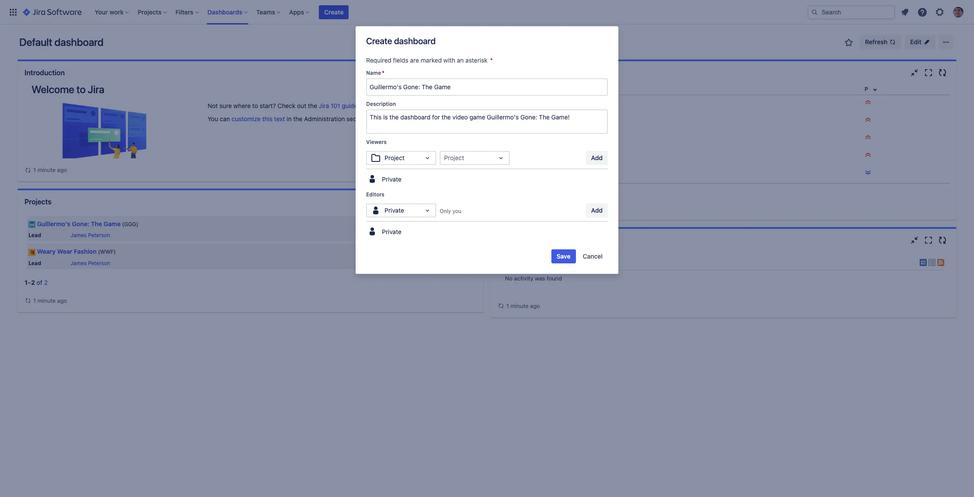 Task type: vqa. For each thing, say whether or not it's contained in the screenshot.
View on the right top
no



Task type: locate. For each thing, give the bounding box(es) containing it.
star default dashboard image
[[844, 37, 854, 48]]

highest image
[[865, 99, 872, 106], [865, 134, 872, 141], [865, 152, 872, 159]]

the right the in
[[293, 115, 302, 123]]

1 open image from the left
[[422, 153, 433, 163]]

weary wear fashion (wwf)
[[37, 248, 116, 255]]

only you
[[440, 208, 461, 215]]

james down weary wear fashion (wwf) at the left of page
[[71, 260, 87, 267]]

editors
[[366, 191, 384, 198]]

dashboard up the are
[[394, 36, 436, 46]]

1 minute ago
[[33, 166, 67, 173], [33, 297, 67, 304], [506, 303, 540, 310]]

2 horizontal spatial 2
[[529, 117, 533, 124]]

1 vertical spatial james peterson
[[71, 260, 110, 267]]

0 vertical spatial create
[[324, 8, 344, 16]]

not sure where to start? check out the jira 101 guide and atlassian training course .
[[208, 102, 442, 109]]

refresh
[[865, 38, 887, 46]]

0 horizontal spatial the
[[293, 115, 302, 123]]

add button for private
[[586, 204, 608, 218]]

minute inside the projects region
[[37, 297, 56, 304]]

1 peterson from the top
[[88, 232, 110, 239]]

1 lead from the top
[[28, 232, 41, 239]]

private right editors "text box"
[[385, 207, 404, 214]]

0 vertical spatial an arrow curved in a circular way on the button that refreshes the dashboard image
[[25, 167, 32, 174]]

epic image
[[501, 170, 508, 177]]

0 vertical spatial private
[[382, 176, 401, 183]]

lead
[[28, 232, 41, 239], [28, 260, 41, 267]]

to right welcome
[[76, 83, 86, 95]]

product
[[536, 117, 559, 124]]

wwf- right task image
[[511, 152, 529, 159]]

* right name
[[382, 70, 384, 76]]

0 horizontal spatial project
[[385, 154, 405, 162]]

lead up weary on the left of the page
[[28, 232, 41, 239]]

1 minute ago inside activity streams region
[[506, 303, 540, 310]]

private
[[382, 176, 401, 183], [385, 207, 404, 214], [382, 228, 401, 236]]

james peterson for the
[[71, 232, 110, 239]]

james
[[71, 232, 87, 239], [71, 260, 87, 267]]

the right out
[[308, 102, 317, 109]]

1 left 'of'
[[25, 279, 28, 286]]

private for private
[[382, 228, 401, 236]]

an arrow curved in a circular way on the button that refreshes the dashboard image up projects
[[25, 167, 32, 174]]

2 peterson from the top
[[88, 260, 110, 267]]

lead for weary wear fashion
[[28, 260, 41, 267]]

james peterson down guillermo's gone: the game (ggg)
[[71, 232, 110, 239]]

1 right an arrow curved in a circular way on the button that refreshes the dashboard image
[[506, 303, 509, 310]]

highest image up lowest 'image'
[[865, 152, 872, 159]]

1 minute ago for introduction
[[33, 166, 67, 173]]

0 vertical spatial add button
[[586, 151, 608, 165]]

edit link
[[905, 35, 935, 49]]

wwf- for 5
[[511, 152, 529, 159]]

1 down 1 – 2 of 2 on the bottom left
[[33, 297, 36, 304]]

2 james from the top
[[71, 260, 87, 267]]

1 for introduction region
[[33, 166, 36, 173]]

1 vertical spatial jira
[[319, 102, 329, 109]]

0 horizontal spatial *
[[382, 70, 384, 76]]

1 vertical spatial to
[[252, 102, 258, 109]]

0 vertical spatial add
[[591, 154, 603, 162]]

1 inside assigned to me 'region'
[[527, 169, 530, 177]]

–
[[28, 279, 31, 286]]

private up editors
[[382, 176, 401, 183]]

1 horizontal spatial project
[[444, 154, 464, 162]]

your
[[503, 256, 523, 268]]

1 add from the top
[[591, 154, 603, 162]]

1 horizontal spatial to
[[252, 102, 258, 109]]

to
[[76, 83, 86, 95], [252, 102, 258, 109]]

save button
[[551, 250, 576, 264]]

create
[[324, 8, 344, 16], [366, 36, 392, 46]]

minute
[[37, 166, 56, 173], [37, 297, 56, 304], [510, 303, 529, 310]]

1 wwf- from the top
[[511, 117, 529, 124]]

1 vertical spatial james peterson link
[[71, 260, 110, 267]]

1 vertical spatial james
[[71, 260, 87, 267]]

1 horizontal spatial open image
[[496, 153, 506, 163]]

1 vertical spatial the
[[293, 115, 302, 123]]

0 vertical spatial james peterson
[[71, 232, 110, 239]]

lowest image
[[865, 169, 872, 176]]

to left start? on the left top
[[252, 102, 258, 109]]

lead down weary on the left of the page
[[28, 260, 41, 267]]

1 left gg
[[527, 169, 530, 177]]

an arrow curved in a circular way on the button that refreshes the dashboard image
[[25, 167, 32, 174], [25, 297, 32, 304]]

ggg-1
[[511, 169, 530, 177]]

introduction
[[25, 69, 65, 77]]

fashion
[[74, 248, 97, 255]]

0 horizontal spatial dashboard
[[54, 36, 103, 48]]

james peterson down fashion
[[71, 260, 110, 267]]

2
[[529, 117, 533, 124], [31, 279, 35, 286], [44, 279, 48, 286]]

add for project
[[591, 154, 603, 162]]

1 horizontal spatial dashboard
[[394, 36, 436, 46]]

dashboard
[[54, 36, 103, 48], [394, 36, 436, 46]]

0 horizontal spatial open image
[[422, 153, 433, 163]]

wear
[[57, 248, 72, 255]]

peterson
[[88, 232, 110, 239], [88, 260, 110, 267]]

Editors text field
[[371, 206, 372, 215]]

0 vertical spatial james peterson link
[[71, 232, 110, 239]]

james peterson for fashion
[[71, 260, 110, 267]]

customize
[[232, 115, 261, 123]]

primary element
[[5, 0, 808, 24]]

2 add button from the top
[[586, 204, 608, 218]]

ago inside introduction region
[[57, 166, 67, 173]]

1 inside introduction region
[[33, 166, 36, 173]]

2 left 'of'
[[31, 279, 35, 286]]

* right asterisk on the top
[[490, 56, 493, 64]]

jira
[[88, 83, 104, 95], [319, 102, 329, 109]]

None field
[[367, 79, 607, 95]]

of
[[37, 279, 42, 286]]

highest image
[[865, 116, 872, 124]]

2 add from the top
[[591, 207, 603, 214]]

0 horizontal spatial create
[[324, 8, 344, 16]]

1 horizontal spatial create
[[366, 36, 392, 46]]

jira right welcome
[[88, 83, 104, 95]]

1 horizontal spatial the
[[308, 102, 317, 109]]

highest image down p
[[865, 99, 872, 106]]

1 an arrow curved in a circular way on the button that refreshes the dashboard image from the top
[[25, 167, 32, 174]]

ago inside the projects region
[[57, 297, 67, 304]]

1 james peterson from the top
[[71, 232, 110, 239]]

create banner
[[0, 0, 974, 25]]

2 wwf- from the top
[[511, 152, 529, 159]]

2 left product
[[529, 117, 533, 124]]

(ggg)
[[122, 221, 138, 228]]

company
[[526, 256, 570, 268]]

2 vertical spatial highest image
[[865, 152, 872, 159]]

1 minute ago inside the projects region
[[33, 297, 67, 304]]

guillermo's
[[37, 220, 70, 228]]

an arrow curved in a circular way on the button that refreshes the dashboard image inside the projects region
[[25, 297, 32, 304]]

1 minute ago up projects
[[33, 166, 67, 173]]

wwf-5
[[511, 152, 533, 159]]

1 horizontal spatial *
[[490, 56, 493, 64]]

atlassian training course link
[[371, 102, 441, 109]]

refresh activity streams image
[[937, 235, 948, 246]]

1 vertical spatial add
[[591, 207, 603, 214]]

check
[[277, 102, 295, 109]]

1 vertical spatial lead
[[28, 260, 41, 267]]

0 vertical spatial lead
[[28, 232, 41, 239]]

1 james from the top
[[71, 232, 87, 239]]

0 horizontal spatial to
[[76, 83, 86, 95]]

guillermo's gone: the game (ggg)
[[37, 220, 138, 228]]

welcome to jira
[[32, 83, 104, 95]]

2 james peterson link from the top
[[71, 260, 110, 267]]

(wwf)
[[98, 249, 116, 255]]

1 minute ago right an arrow curved in a circular way on the button that refreshes the dashboard image
[[506, 303, 540, 310]]

only
[[440, 208, 451, 215]]

1 inside activity streams region
[[506, 303, 509, 310]]

minute right an arrow curved in a circular way on the button that refreshes the dashboard image
[[510, 303, 529, 310]]

welcome
[[32, 83, 74, 95]]

add button
[[586, 151, 608, 165], [586, 204, 608, 218]]

an arrow curved in a circular way on the button that refreshes the dashboard image for introduction
[[25, 167, 32, 174]]

private for project
[[382, 176, 401, 183]]

0 vertical spatial wwf-
[[511, 117, 529, 124]]

section.
[[346, 115, 369, 123]]

2 dashboard from the left
[[394, 36, 436, 46]]

required
[[366, 56, 391, 64]]

create for create dashboard
[[366, 36, 392, 46]]

minute inside introduction region
[[37, 166, 56, 173]]

highest image down highest icon
[[865, 134, 872, 141]]

minimize activity streams image
[[909, 235, 920, 246]]

1 vertical spatial peterson
[[88, 260, 110, 267]]

dashboard right default
[[54, 36, 103, 48]]

introduction region
[[25, 83, 476, 175]]

projects region
[[25, 213, 476, 305]]

james down the 'guillermo's gone: the game' link
[[71, 232, 87, 239]]

add
[[591, 154, 603, 162], [591, 207, 603, 214]]

1 dashboard from the left
[[54, 36, 103, 48]]

minute for projects
[[37, 297, 56, 304]]

minute up projects
[[37, 166, 56, 173]]

ago
[[57, 166, 67, 173], [57, 297, 67, 304], [530, 303, 540, 310]]

1 up projects
[[33, 166, 36, 173]]

james peterson link down guillermo's gone: the game (ggg)
[[71, 232, 110, 239]]

2 an arrow curved in a circular way on the button that refreshes the dashboard image from the top
[[25, 297, 32, 304]]

wwf-
[[511, 117, 529, 124], [511, 152, 529, 159]]

dashboard for create dashboard
[[394, 36, 436, 46]]

2 vertical spatial private
[[382, 228, 401, 236]]

wwf- right task icon
[[511, 117, 529, 124]]

1 vertical spatial add button
[[586, 204, 608, 218]]

open image
[[422, 153, 433, 163], [496, 153, 506, 163]]

0 vertical spatial peterson
[[88, 232, 110, 239]]

search image
[[811, 9, 818, 16]]

an arrow curved in a circular way on the button that refreshes the dashboard image down –
[[25, 297, 32, 304]]

1 vertical spatial an arrow curved in a circular way on the button that refreshes the dashboard image
[[25, 297, 32, 304]]

the
[[308, 102, 317, 109], [293, 115, 302, 123]]

0 horizontal spatial jira
[[88, 83, 104, 95]]

jira software image
[[23, 7, 82, 17], [23, 7, 82, 17]]

peterson down "the" in the left of the page
[[88, 232, 110, 239]]

0 vertical spatial james
[[71, 232, 87, 239]]

2 lead from the top
[[28, 260, 41, 267]]

the
[[91, 220, 102, 228]]

0 vertical spatial highest image
[[865, 99, 872, 106]]

jira left 101
[[319, 102, 329, 109]]

1 minute ago down 2 link
[[33, 297, 67, 304]]

james peterson link down fashion
[[71, 260, 110, 267]]

edit
[[910, 38, 921, 46]]

1 minute ago inside introduction region
[[33, 166, 67, 173]]

activity streams region
[[498, 252, 949, 311]]

james peterson link for fashion
[[71, 260, 110, 267]]

james peterson
[[71, 232, 110, 239], [71, 260, 110, 267]]

refresh button
[[860, 35, 901, 49]]

was
[[535, 275, 545, 282]]

1 james peterson link from the top
[[71, 232, 110, 239]]

minute down 2 link
[[37, 297, 56, 304]]

private down editors
[[382, 228, 401, 236]]

james peterson link
[[71, 232, 110, 239], [71, 260, 110, 267]]

peterson down the (wwf)
[[88, 260, 110, 267]]

customize this text link
[[232, 115, 285, 123]]

task image
[[501, 117, 508, 124]]

1 vertical spatial create
[[366, 36, 392, 46]]

0 vertical spatial jira
[[88, 83, 104, 95]]

description
[[366, 101, 396, 107]]

2 right 'of'
[[44, 279, 48, 286]]

listing
[[560, 117, 579, 124]]

2 project from the left
[[444, 154, 464, 162]]

1 vertical spatial highest image
[[865, 134, 872, 141]]

no
[[505, 275, 513, 282]]

out
[[297, 102, 306, 109]]

an arrow curved in a circular way on the button that refreshes the dashboard image inside introduction region
[[25, 167, 32, 174]]

you
[[452, 208, 461, 215]]

1 vertical spatial wwf-
[[511, 152, 529, 159]]

1 add button from the top
[[586, 151, 608, 165]]

create inside button
[[324, 8, 344, 16]]

2 james peterson from the top
[[71, 260, 110, 267]]



Task type: describe. For each thing, give the bounding box(es) containing it.
administration
[[304, 115, 345, 123]]

wwf- for 2
[[511, 117, 529, 124]]

an arrow curved in a circular way on the button that refreshes the dashboard image for projects
[[25, 297, 32, 304]]

weary
[[37, 248, 56, 255]]

peterson for the
[[88, 232, 110, 239]]

gg
[[536, 169, 545, 177]]

open image
[[422, 205, 433, 216]]

cancel
[[583, 253, 603, 260]]

atlassian
[[371, 102, 397, 109]]

james peterson link for the
[[71, 232, 110, 239]]

2 link
[[44, 279, 48, 286]]

jira 101 guide link
[[319, 102, 357, 109]]

weary wear fashion link
[[37, 248, 97, 255]]

name *
[[366, 70, 384, 76]]

minute inside activity streams region
[[510, 303, 529, 310]]

are
[[410, 56, 419, 64]]

1 project from the left
[[385, 154, 405, 162]]

Description text field
[[366, 109, 608, 134]]

jira
[[572, 256, 594, 268]]

guide
[[342, 102, 357, 109]]

1 vertical spatial private
[[385, 207, 404, 214]]

save
[[557, 253, 570, 260]]

lead for guillermo's gone: the game
[[28, 232, 41, 239]]

p
[[865, 86, 868, 92]]

and
[[359, 102, 370, 109]]

maximize activity streams image
[[923, 235, 934, 246]]

refresh assigned to me image
[[937, 67, 948, 78]]

1 vertical spatial *
[[382, 70, 384, 76]]

screen
[[563, 169, 582, 177]]

gg start screen
[[536, 169, 582, 177]]

3 highest image from the top
[[865, 152, 872, 159]]

asterisk
[[465, 56, 487, 64]]

5
[[529, 152, 533, 159]]

in
[[287, 115, 292, 123]]

.
[[441, 102, 442, 109]]

name
[[366, 70, 381, 76]]

refresh image
[[889, 39, 896, 46]]

found
[[547, 275, 562, 282]]

marked
[[421, 56, 442, 64]]

viewers
[[366, 139, 387, 145]]

sure
[[219, 102, 232, 109]]

edit icon image
[[923, 39, 930, 46]]

1 highest image from the top
[[865, 99, 872, 106]]

maximize assigned to me image
[[923, 67, 934, 78]]

product listing design silos link
[[536, 117, 616, 124]]

course
[[421, 102, 441, 109]]

Search field
[[808, 5, 895, 19]]

no activity was found
[[505, 275, 562, 282]]

add for private
[[591, 207, 603, 214]]

where
[[233, 102, 251, 109]]

0 horizontal spatial 2
[[31, 279, 35, 286]]

1 for activity streams region
[[506, 303, 509, 310]]

this
[[262, 115, 273, 123]]

ggg-
[[511, 169, 527, 177]]

minimize assigned to me image
[[909, 67, 920, 78]]

create for create
[[324, 8, 344, 16]]

wwf-2 product listing design silos
[[511, 117, 616, 124]]

silos
[[602, 117, 616, 124]]

gg start screen link
[[536, 169, 582, 177]]

game
[[104, 220, 121, 228]]

task image
[[501, 152, 508, 159]]

1 – 2 of 2
[[25, 279, 48, 286]]

you
[[208, 115, 218, 123]]

start
[[547, 169, 561, 177]]

james for gone:
[[71, 232, 87, 239]]

with
[[443, 56, 455, 64]]

default dashboard
[[19, 36, 103, 48]]

projects
[[25, 198, 52, 206]]

cancel button
[[577, 250, 608, 264]]

assigned to me region
[[498, 84, 949, 213]]

0 vertical spatial the
[[308, 102, 317, 109]]

text
[[274, 115, 285, 123]]

create button
[[319, 5, 349, 19]]

an
[[457, 56, 464, 64]]

0 vertical spatial *
[[490, 56, 493, 64]]

2 highest image from the top
[[865, 134, 872, 141]]

james for wear
[[71, 260, 87, 267]]

dashboard for default dashboard
[[54, 36, 103, 48]]

gone:
[[72, 220, 89, 228]]

can
[[220, 115, 230, 123]]

2 inside assigned to me 'region'
[[529, 117, 533, 124]]

add button for project
[[586, 151, 608, 165]]

design
[[581, 117, 600, 124]]

create dashboard
[[366, 36, 436, 46]]

activity
[[514, 275, 533, 282]]

0 vertical spatial to
[[76, 83, 86, 95]]

your company jira
[[503, 256, 594, 268]]

ggg-1 link
[[511, 169, 530, 177]]

ago for projects
[[57, 297, 67, 304]]

1 minute ago for projects
[[33, 297, 67, 304]]

training
[[398, 102, 420, 109]]

101
[[331, 102, 340, 109]]

default
[[19, 36, 52, 48]]

1 for the projects region
[[33, 297, 36, 304]]

required fields are marked with an asterisk *
[[366, 56, 493, 64]]

an arrow curved in a circular way on the button that refreshes the dashboard image
[[498, 303, 505, 310]]

1 horizontal spatial jira
[[319, 102, 329, 109]]

ago for introduction
[[57, 166, 67, 173]]

peterson for fashion
[[88, 260, 110, 267]]

you can customize this text in the administration section.
[[208, 115, 369, 123]]

2 open image from the left
[[496, 153, 506, 163]]

start?
[[260, 102, 276, 109]]

wwf-2 link
[[511, 117, 533, 124]]

1 horizontal spatial 2
[[44, 279, 48, 286]]

fields
[[393, 56, 408, 64]]

guillermo's gone: the game link
[[37, 220, 121, 228]]

minute for introduction
[[37, 166, 56, 173]]

ago inside activity streams region
[[530, 303, 540, 310]]

not
[[208, 102, 218, 109]]



